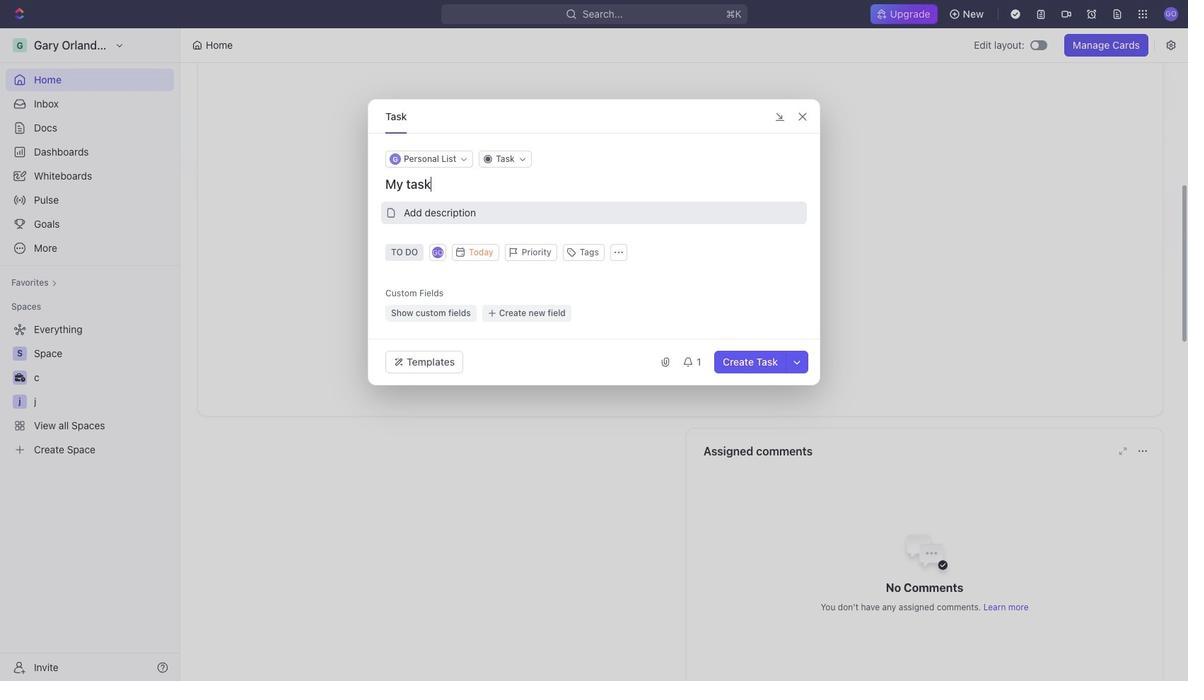Task type: locate. For each thing, give the bounding box(es) containing it.
tree inside sidebar navigation
[[6, 318, 174, 461]]

tree
[[6, 318, 174, 461]]

dialog
[[368, 99, 821, 386]]



Task type: vqa. For each thing, say whether or not it's contained in the screenshot.
tree within the Sidebar navigation
yes



Task type: describe. For each thing, give the bounding box(es) containing it.
Task name or type '/' for commands text field
[[386, 176, 806, 193]]

sidebar navigation
[[0, 28, 180, 682]]



